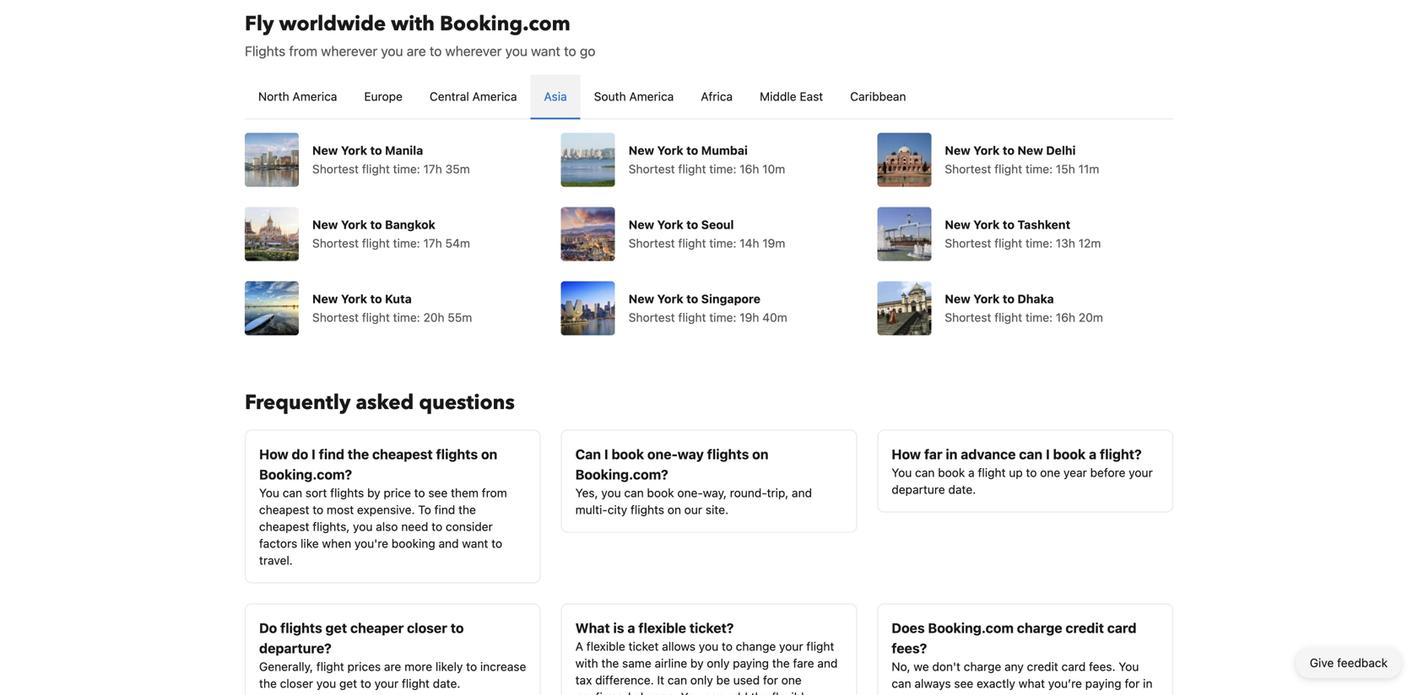 Task type: describe. For each thing, give the bounding box(es) containing it.
how for how do i find the cheapest flights on booking.com?
[[259, 447, 288, 463]]

you up europe
[[381, 43, 403, 59]]

what is a flexible ticket? a flexible ticket allows you to change your flight with the same airline by only paying the fare and tax difference. it can only be used for one confirmed change. you can add the flexi
[[575, 620, 838, 696]]

is
[[613, 620, 624, 637]]

flight inside the new york to kuta shortest flight time: 20h 55m
[[362, 311, 390, 325]]

to inside new york to bangkok shortest flight time: 17h 54m
[[370, 218, 382, 232]]

likely
[[436, 660, 463, 674]]

new york to tashkent shortest flight time: 13h 12m
[[945, 218, 1101, 250]]

flight left prices
[[316, 660, 344, 674]]

1 horizontal spatial find
[[434, 503, 455, 517]]

16h for mumbai
[[740, 162, 759, 176]]

can up 'up'
[[1019, 447, 1043, 463]]

caribbean button
[[837, 75, 920, 119]]

book left way,
[[647, 486, 674, 500]]

middle east button
[[746, 75, 837, 119]]

time: for new york to seoul shortest flight time: 14h 19m
[[709, 236, 736, 250]]

booking.com inside fly worldwide with booking.com flights from wherever you are to wherever you want to go
[[440, 10, 571, 38]]

flight inside new york to mumbai shortest flight time: 16h 10m
[[678, 162, 706, 176]]

your inside the do flights get cheaper closer to departure? generally, flight prices are more likely to increase the closer you get to your flight date.
[[375, 677, 399, 691]]

2 vertical spatial cheapest
[[259, 520, 309, 534]]

booking
[[392, 537, 435, 551]]

can inside does booking.com charge credit card fees? no, we don't charge any credit card fees. you can always see exactly what you're paying for in the price breakdown when reviewing yo
[[892, 677, 911, 691]]

flight inside "new york to tashkent shortest flight time: 13h 12m"
[[995, 236, 1022, 250]]

you're
[[354, 537, 388, 551]]

1 horizontal spatial charge
[[1017, 620, 1062, 637]]

20h
[[423, 311, 445, 325]]

europe button
[[351, 75, 416, 119]]

0 vertical spatial get
[[325, 620, 347, 637]]

12m
[[1079, 236, 1101, 250]]

allows
[[662, 640, 696, 654]]

africa button
[[687, 75, 746, 119]]

with inside fly worldwide with booking.com flights from wherever you are to wherever you want to go
[[391, 10, 435, 38]]

dhaka
[[1018, 292, 1054, 306]]

and inside the what is a flexible ticket? a flexible ticket allows you to change your flight with the same airline by only paying the fare and tax difference. it can only be used for one confirmed change. you can add the flexi
[[817, 657, 838, 671]]

to left go
[[564, 43, 576, 59]]

fees.
[[1089, 660, 1116, 674]]

south america button
[[581, 75, 687, 119]]

year
[[1064, 466, 1087, 480]]

to down prices
[[360, 677, 371, 691]]

19m
[[763, 236, 785, 250]]

singapore
[[701, 292, 761, 306]]

give
[[1310, 656, 1334, 670]]

time: inside new york to new delhi shortest flight time: 15h 11m
[[1026, 162, 1053, 176]]

date. inside the do flights get cheaper closer to departure? generally, flight prices are more likely to increase the closer you get to your flight date.
[[433, 677, 460, 691]]

cheaper
[[350, 620, 404, 637]]

tab list containing north america
[[245, 75, 1173, 120]]

flight inside the what is a flexible ticket? a flexible ticket allows you to change your flight with the same airline by only paying the fare and tax difference. it can only be used for one confirmed change. you can add the flexi
[[806, 640, 834, 654]]

travel.
[[259, 554, 293, 568]]

new left delhi
[[1018, 144, 1043, 157]]

be
[[716, 674, 730, 688]]

book right can
[[612, 447, 644, 463]]

new york to new delhi shortest flight time: 15h 11m
[[945, 144, 1099, 176]]

1 vertical spatial closer
[[280, 677, 313, 691]]

up
[[1009, 466, 1023, 480]]

time: for new york to mumbai shortest flight time: 16h 10m
[[709, 162, 736, 176]]

one inside how far in advance can i book a flight? you can book a flight up to one year before your departure date.
[[1040, 466, 1060, 480]]

flight down more
[[402, 677, 430, 691]]

fly worldwide with booking.com flights from wherever you are to wherever you want to go
[[245, 10, 595, 59]]

booking.com? inside how do i find the cheapest flights on booking.com? you can sort flights by price to see them from cheapest to most expensive. to find the cheapest flights, you also need to consider factors like when you're booking and want to travel.
[[259, 467, 352, 483]]

also
[[376, 520, 398, 534]]

sort
[[305, 486, 327, 500]]

shortest inside new york to new delhi shortest flight time: 15h 11m
[[945, 162, 991, 176]]

how for how far in advance can i book a flight?
[[892, 447, 921, 463]]

tax
[[575, 674, 592, 688]]

flight inside new york to bangkok shortest flight time: 17h 54m
[[362, 236, 390, 250]]

new york to manila shortest flight time: 17h 35m
[[312, 144, 470, 176]]

to inside new york to mumbai shortest flight time: 16h 10m
[[686, 144, 698, 157]]

add
[[727, 691, 748, 696]]

do
[[292, 447, 308, 463]]

the inside does booking.com charge credit card fees? no, we don't charge any credit card fees. you can always see exactly what you're paying for in the price breakdown when reviewing yo
[[892, 694, 909, 696]]

can
[[575, 447, 601, 463]]

from inside fly worldwide with booking.com flights from wherever you are to wherever you want to go
[[289, 43, 318, 59]]

yes,
[[575, 486, 598, 500]]

0 vertical spatial credit
[[1066, 620, 1104, 637]]

10m
[[762, 162, 785, 176]]

give feedback button
[[1296, 648, 1401, 679]]

are inside the do flights get cheaper closer to departure? generally, flight prices are more likely to increase the closer you get to your flight date.
[[384, 660, 401, 674]]

2 horizontal spatial on
[[752, 447, 769, 463]]

new for new york to manila shortest flight time: 17h 35m
[[312, 144, 338, 157]]

book down far
[[938, 466, 965, 480]]

you inside the what is a flexible ticket? a flexible ticket allows you to change your flight with the same airline by only paying the fare and tax difference. it can only be used for one confirmed change. you can add the flexi
[[681, 691, 701, 696]]

flights,
[[313, 520, 350, 534]]

35m
[[445, 162, 470, 176]]

to inside new york to new delhi shortest flight time: 15h 11m
[[1003, 144, 1015, 157]]

always
[[915, 677, 951, 691]]

factors
[[259, 537, 297, 551]]

what
[[575, 620, 610, 637]]

city
[[608, 503, 627, 517]]

america for central america
[[472, 89, 517, 103]]

14h
[[740, 236, 759, 250]]

to inside the what is a flexible ticket? a flexible ticket allows you to change your flight with the same airline by only paying the fare and tax difference. it can only be used for one confirmed change. you can add the flexi
[[722, 640, 733, 654]]

east
[[800, 89, 823, 103]]

2 wherever from the left
[[445, 43, 502, 59]]

way
[[678, 447, 704, 463]]

frequently
[[245, 389, 351, 417]]

flights inside the do flights get cheaper closer to departure? generally, flight prices are more likely to increase the closer you get to your flight date.
[[280, 620, 322, 637]]

change
[[736, 640, 776, 654]]

you're
[[1048, 677, 1082, 691]]

does
[[892, 620, 925, 637]]

new york to mumbai shortest flight time: 16h 10m
[[629, 144, 785, 176]]

no,
[[892, 660, 910, 674]]

north america button
[[245, 75, 351, 119]]

with inside the what is a flexible ticket? a flexible ticket allows you to change your flight with the same airline by only paying the fare and tax difference. it can only be used for one confirmed change. you can add the flexi
[[575, 657, 598, 671]]

airline
[[655, 657, 687, 671]]

you inside how do i find the cheapest flights on booking.com? you can sort flights by price to see them from cheapest to most expensive. to find the cheapest flights, you also need to consider factors like when you're booking and want to travel.
[[259, 486, 279, 500]]

york for kuta
[[341, 292, 367, 306]]

15h
[[1056, 162, 1075, 176]]

same
[[622, 657, 651, 671]]

1 vertical spatial only
[[690, 674, 713, 688]]

any
[[1005, 660, 1024, 674]]

shortest for new york to manila shortest flight time: 17h 35m
[[312, 162, 359, 176]]

how far in advance can i book a flight? you can book a flight up to one year before your departure date.
[[892, 447, 1153, 497]]

bangkok
[[385, 218, 435, 232]]

flights right city
[[631, 503, 664, 517]]

new for new york to seoul shortest flight time: 14h 19m
[[629, 218, 654, 232]]

1 horizontal spatial on
[[668, 503, 681, 517]]

in inside does booking.com charge credit card fees? no, we don't charge any credit card fees. you can always see exactly what you're paying for in the price breakdown when reviewing yo
[[1143, 677, 1153, 691]]

north
[[258, 89, 289, 103]]

to
[[418, 503, 431, 517]]

17h for manila
[[423, 162, 442, 176]]

new york to new delhi image
[[877, 133, 931, 187]]

to right need
[[432, 520, 442, 534]]

time: for new york to bangkok shortest flight time: 17h 54m
[[393, 236, 420, 250]]

see inside how do i find the cheapest flights on booking.com? you can sort flights by price to see them from cheapest to most expensive. to find the cheapest flights, you also need to consider factors like when you're booking and want to travel.
[[428, 486, 448, 500]]

1 vertical spatial a
[[968, 466, 975, 480]]

fare
[[793, 657, 814, 671]]

new york to bangkok image
[[245, 207, 299, 261]]

need
[[401, 520, 428, 534]]

paying inside does booking.com charge credit card fees? no, we don't charge any credit card fees. you can always see exactly what you're paying for in the price breakdown when reviewing yo
[[1085, 677, 1122, 691]]

you inside the what is a flexible ticket? a flexible ticket allows you to change your flight with the same airline by only paying the fare and tax difference. it can only be used for one confirmed change. you can add the flexi
[[699, 640, 719, 654]]

to up central
[[430, 43, 442, 59]]

time: for new york to dhaka shortest flight time: 16h 20m
[[1026, 311, 1053, 325]]

to inside new york to manila shortest flight time: 17h 35m
[[370, 144, 382, 157]]

0 vertical spatial cheapest
[[372, 447, 433, 463]]

0 horizontal spatial find
[[319, 447, 344, 463]]

in inside how far in advance can i book a flight? you can book a flight up to one year before your departure date.
[[946, 447, 958, 463]]

advance
[[961, 447, 1016, 463]]

55m
[[448, 311, 472, 325]]

africa
[[701, 89, 733, 103]]

when inside how do i find the cheapest flights on booking.com? you can sort flights by price to see them from cheapest to most expensive. to find the cheapest flights, you also need to consider factors like when you're booking and want to travel.
[[322, 537, 351, 551]]

manila
[[385, 144, 423, 157]]

flight inside new york to manila shortest flight time: 17h 35m
[[362, 162, 390, 176]]

new for new york to dhaka shortest flight time: 16h 20m
[[945, 292, 971, 306]]

delhi
[[1046, 144, 1076, 157]]

new york to mumbai image
[[561, 133, 615, 187]]

to inside the new york to singapore shortest flight time: 19h 40m
[[686, 292, 698, 306]]

are inside fly worldwide with booking.com flights from wherever you are to wherever you want to go
[[407, 43, 426, 59]]

to up to
[[414, 486, 425, 500]]

flight inside the new york to singapore shortest flight time: 19h 40m
[[678, 311, 706, 325]]

used
[[733, 674, 760, 688]]

13h
[[1056, 236, 1075, 250]]

i inside how do i find the cheapest flights on booking.com? you can sort flights by price to see them from cheapest to most expensive. to find the cheapest flights, you also need to consider factors like when you're booking and want to travel.
[[312, 447, 316, 463]]

them
[[451, 486, 479, 500]]

see inside does booking.com charge credit card fees? no, we don't charge any credit card fees. you can always see exactly what you're paying for in the price breakdown when reviewing yo
[[954, 677, 974, 691]]

booking.com? inside can i book one-way flights on booking.com? yes, you can book one-way, round-trip, and multi-city flights on our site.
[[575, 467, 668, 483]]

1 vertical spatial get
[[339, 677, 357, 691]]

time: for new york to singapore shortest flight time: 19h 40m
[[709, 311, 736, 325]]

to inside new york to dhaka shortest flight time: 16h 20m
[[1003, 292, 1015, 306]]

our
[[684, 503, 702, 517]]

can right it
[[668, 674, 687, 688]]

more
[[404, 660, 432, 674]]

flights
[[245, 43, 285, 59]]

shortest for new york to seoul shortest flight time: 14h 19m
[[629, 236, 675, 250]]

0 vertical spatial flexible
[[638, 620, 686, 637]]

1 wherever from the left
[[321, 43, 378, 59]]

i inside can i book one-way flights on booking.com? yes, you can book one-way, round-trip, and multi-city flights on our site.
[[604, 447, 608, 463]]

your inside how far in advance can i book a flight? you can book a flight up to one year before your departure date.
[[1129, 466, 1153, 480]]

flights up most
[[330, 486, 364, 500]]

new york to manila image
[[245, 133, 299, 187]]

new york to seoul shortest flight time: 14h 19m
[[629, 218, 785, 250]]

trip,
[[767, 486, 789, 500]]

price inside does booking.com charge credit card fees? no, we don't charge any credit card fees. you can always see exactly what you're paying for in the price breakdown when reviewing yo
[[913, 694, 940, 696]]

the down 'used'
[[751, 691, 769, 696]]

54m
[[445, 236, 470, 250]]

you inside the do flights get cheaper closer to departure? generally, flight prices are more likely to increase the closer you get to your flight date.
[[316, 677, 336, 691]]

the inside the do flights get cheaper closer to departure? generally, flight prices are more likely to increase the closer you get to your flight date.
[[259, 677, 277, 691]]

difference.
[[595, 674, 654, 688]]

flight inside "new york to seoul shortest flight time: 14h 19m"
[[678, 236, 706, 250]]

prices
[[347, 660, 381, 674]]

the left fare
[[772, 657, 790, 671]]

flight inside new york to new delhi shortest flight time: 15h 11m
[[995, 162, 1022, 176]]

what
[[1019, 677, 1045, 691]]

can down be
[[704, 691, 724, 696]]

departure?
[[259, 641, 332, 657]]

new for new york to new delhi shortest flight time: 15h 11m
[[945, 144, 971, 157]]

i inside how far in advance can i book a flight? you can book a flight up to one year before your departure date.
[[1046, 447, 1050, 463]]

on inside how do i find the cheapest flights on booking.com? you can sort flights by price to see them from cheapest to most expensive. to find the cheapest flights, you also need to consider factors like when you're booking and want to travel.
[[481, 447, 497, 463]]

expensive.
[[357, 503, 415, 517]]

to up likely
[[451, 620, 464, 637]]

york for new
[[974, 144, 1000, 157]]

a
[[575, 640, 583, 654]]

price inside how do i find the cheapest flights on booking.com? you can sort flights by price to see them from cheapest to most expensive. to find the cheapest flights, you also need to consider factors like when you're booking and want to travel.
[[384, 486, 411, 500]]

to inside "new york to tashkent shortest flight time: 13h 12m"
[[1003, 218, 1015, 232]]

before
[[1090, 466, 1126, 480]]

1 vertical spatial one-
[[677, 486, 703, 500]]

to down consider
[[491, 537, 502, 551]]

the up difference.
[[601, 657, 619, 671]]



Task type: locate. For each thing, give the bounding box(es) containing it.
1 vertical spatial and
[[439, 537, 459, 551]]

can i book one-way flights on booking.com? yes, you can book one-way, round-trip, and multi-city flights on our site.
[[575, 447, 812, 517]]

1 horizontal spatial america
[[472, 89, 517, 103]]

1 vertical spatial find
[[434, 503, 455, 517]]

1 horizontal spatial date.
[[948, 483, 976, 497]]

on up round-
[[752, 447, 769, 463]]

flight inside new york to dhaka shortest flight time: 16h 20m
[[995, 311, 1022, 325]]

and down consider
[[439, 537, 459, 551]]

ticket?
[[689, 620, 734, 637]]

increase
[[480, 660, 526, 674]]

0 vertical spatial charge
[[1017, 620, 1062, 637]]

york for dhaka
[[974, 292, 1000, 306]]

york for singapore
[[657, 292, 684, 306]]

booking.com? down do
[[259, 467, 352, 483]]

16h
[[740, 162, 759, 176], [1056, 311, 1076, 325]]

from inside how do i find the cheapest flights on booking.com? you can sort flights by price to see them from cheapest to most expensive. to find the cheapest flights, you also need to consider factors like when you're booking and want to travel.
[[482, 486, 507, 500]]

0 horizontal spatial booking.com?
[[259, 467, 352, 483]]

fly
[[245, 10, 274, 38]]

one down fare
[[781, 674, 802, 688]]

you
[[892, 466, 912, 480], [259, 486, 279, 500], [1119, 660, 1139, 674], [681, 691, 701, 696]]

york for seoul
[[657, 218, 684, 232]]

i right do
[[312, 447, 316, 463]]

can inside can i book one-way flights on booking.com? yes, you can book one-way, round-trip, and multi-city flights on our site.
[[624, 486, 644, 500]]

shortest right new york to new delhi "image"
[[945, 162, 991, 176]]

0 horizontal spatial by
[[367, 486, 380, 500]]

16h inside new york to dhaka shortest flight time: 16h 20m
[[1056, 311, 1076, 325]]

shortest for new york to dhaka shortest flight time: 16h 20m
[[945, 311, 991, 325]]

you down 'departure?'
[[316, 677, 336, 691]]

flight down mumbai at the top
[[678, 162, 706, 176]]

york
[[341, 144, 367, 157], [657, 144, 684, 157], [974, 144, 1000, 157], [341, 218, 367, 232], [657, 218, 684, 232], [974, 218, 1000, 232], [341, 292, 367, 306], [657, 292, 684, 306], [974, 292, 1000, 306]]

new york to bangkok shortest flight time: 17h 54m
[[312, 218, 470, 250]]

the down frequently asked questions
[[348, 447, 369, 463]]

new for new york to kuta shortest flight time: 20h 55m
[[312, 292, 338, 306]]

time: down manila
[[393, 162, 420, 176]]

you inside how far in advance can i book a flight? you can book a flight up to one year before your departure date.
[[892, 466, 912, 480]]

york for manila
[[341, 144, 367, 157]]

america for south america
[[629, 89, 674, 103]]

1 vertical spatial by
[[690, 657, 704, 671]]

york left the "kuta"
[[341, 292, 367, 306]]

booking.com? up city
[[575, 467, 668, 483]]

flight down tashkent
[[995, 236, 1022, 250]]

site.
[[706, 503, 729, 517]]

1 vertical spatial want
[[462, 537, 488, 551]]

find right do
[[319, 447, 344, 463]]

give feedback
[[1310, 656, 1388, 670]]

new york to kuta image
[[245, 282, 299, 336]]

2 america from the left
[[472, 89, 517, 103]]

0 horizontal spatial from
[[289, 43, 318, 59]]

the up consider
[[458, 503, 476, 517]]

feedback
[[1337, 656, 1388, 670]]

how inside how far in advance can i book a flight? you can book a flight up to one year before your departure date.
[[892, 447, 921, 463]]

2 horizontal spatial your
[[1129, 466, 1153, 480]]

0 horizontal spatial with
[[391, 10, 435, 38]]

flights
[[436, 447, 478, 463], [707, 447, 749, 463], [330, 486, 364, 500], [631, 503, 664, 517], [280, 620, 322, 637]]

1 horizontal spatial closer
[[407, 620, 447, 637]]

caribbean
[[850, 89, 906, 103]]

1 vertical spatial your
[[779, 640, 803, 654]]

0 vertical spatial one
[[1040, 466, 1060, 480]]

wherever up central america
[[445, 43, 502, 59]]

new york to dhaka shortest flight time: 16h 20m
[[945, 292, 1103, 325]]

to left the seoul
[[686, 218, 698, 232]]

1 vertical spatial booking.com
[[928, 620, 1014, 637]]

on left "our"
[[668, 503, 681, 517]]

time: inside new york to mumbai shortest flight time: 16h 10m
[[709, 162, 736, 176]]

1 horizontal spatial one
[[1040, 466, 1060, 480]]

middle
[[760, 89, 797, 103]]

for right you're
[[1125, 677, 1140, 691]]

york inside the new york to singapore shortest flight time: 19h 40m
[[657, 292, 684, 306]]

shortest for new york to bangkok shortest flight time: 17h 54m
[[312, 236, 359, 250]]

new for new york to tashkent shortest flight time: 13h 12m
[[945, 218, 971, 232]]

shortest for new york to kuta shortest flight time: 20h 55m
[[312, 311, 359, 325]]

1 vertical spatial in
[[1143, 677, 1153, 691]]

the
[[348, 447, 369, 463], [458, 503, 476, 517], [601, 657, 619, 671], [772, 657, 790, 671], [259, 677, 277, 691], [751, 691, 769, 696], [892, 694, 909, 696]]

how
[[259, 447, 288, 463], [892, 447, 921, 463]]

paying up 'used'
[[733, 657, 769, 671]]

1 horizontal spatial and
[[792, 486, 812, 500]]

paying inside the what is a flexible ticket? a flexible ticket allows you to change your flight with the same airline by only paying the fare and tax difference. it can only be used for one confirmed change. you can add the flexi
[[733, 657, 769, 671]]

flight inside how far in advance can i book a flight? you can book a flight up to one year before your departure date.
[[978, 466, 1006, 480]]

york for tashkent
[[974, 218, 1000, 232]]

1 vertical spatial when
[[1006, 694, 1035, 696]]

flight down singapore
[[678, 311, 706, 325]]

new york to singapore image
[[561, 282, 615, 336]]

book up year
[[1053, 447, 1086, 463]]

america inside central america button
[[472, 89, 517, 103]]

new york to tashkent image
[[877, 207, 931, 261]]

central
[[430, 89, 469, 103]]

don't
[[932, 660, 961, 674]]

breakdown
[[943, 694, 1003, 696]]

1 horizontal spatial your
[[779, 640, 803, 654]]

0 horizontal spatial i
[[312, 447, 316, 463]]

0 vertical spatial see
[[428, 486, 448, 500]]

you inside does booking.com charge credit card fees? no, we don't charge any credit card fees. you can always see exactly what you're paying for in the price breakdown when reviewing yo
[[1119, 660, 1139, 674]]

wherever down worldwide
[[321, 43, 378, 59]]

i
[[312, 447, 316, 463], [604, 447, 608, 463], [1046, 447, 1050, 463]]

to down the ticket?
[[722, 640, 733, 654]]

new for new york to singapore shortest flight time: 19h 40m
[[629, 292, 654, 306]]

new right new york to bangkok image
[[312, 218, 338, 232]]

1 vertical spatial from
[[482, 486, 507, 500]]

0 vertical spatial when
[[322, 537, 351, 551]]

your inside the what is a flexible ticket? a flexible ticket allows you to change your flight with the same airline by only paying the fare and tax difference. it can only be used for one confirmed change. you can add the flexi
[[779, 640, 803, 654]]

a down advance in the bottom of the page
[[968, 466, 975, 480]]

south
[[594, 89, 626, 103]]

2 booking.com? from the left
[[575, 467, 668, 483]]

1 horizontal spatial by
[[690, 657, 704, 671]]

shortest inside new york to dhaka shortest flight time: 16h 20m
[[945, 311, 991, 325]]

0 vertical spatial and
[[792, 486, 812, 500]]

with up europe
[[391, 10, 435, 38]]

2 horizontal spatial i
[[1046, 447, 1050, 463]]

york left singapore
[[657, 292, 684, 306]]

you inside how do i find the cheapest flights on booking.com? you can sort flights by price to see them from cheapest to most expensive. to find the cheapest flights, you also need to consider factors like when you're booking and want to travel.
[[353, 520, 373, 534]]

new inside new york to bangkok shortest flight time: 17h 54m
[[312, 218, 338, 232]]

the down no,
[[892, 694, 909, 696]]

york inside new york to mumbai shortest flight time: 16h 10m
[[657, 144, 684, 157]]

0 vertical spatial a
[[1089, 447, 1097, 463]]

1 i from the left
[[312, 447, 316, 463]]

find right to
[[434, 503, 455, 517]]

are left more
[[384, 660, 401, 674]]

2 horizontal spatial america
[[629, 89, 674, 103]]

want inside how do i find the cheapest flights on booking.com? you can sort flights by price to see them from cheapest to most expensive. to find the cheapest flights, you also need to consider factors like when you're booking and want to travel.
[[462, 537, 488, 551]]

you up central america
[[505, 43, 528, 59]]

0 horizontal spatial one
[[781, 674, 802, 688]]

new right new york to kuta image
[[312, 292, 338, 306]]

0 vertical spatial are
[[407, 43, 426, 59]]

shortest for new york to tashkent shortest flight time: 13h 12m
[[945, 236, 991, 250]]

kuta
[[385, 292, 412, 306]]

go
[[580, 43, 595, 59]]

get left cheaper
[[325, 620, 347, 637]]

0 horizontal spatial closer
[[280, 677, 313, 691]]

york left delhi
[[974, 144, 1000, 157]]

time: down the "kuta"
[[393, 311, 420, 325]]

it
[[657, 674, 664, 688]]

0 vertical spatial 17h
[[423, 162, 442, 176]]

0 vertical spatial card
[[1107, 620, 1137, 637]]

1 vertical spatial card
[[1062, 660, 1086, 674]]

3 america from the left
[[629, 89, 674, 103]]

by inside how do i find the cheapest flights on booking.com? you can sort flights by price to see them from cheapest to most expensive. to find the cheapest flights, you also need to consider factors like when you're booking and want to travel.
[[367, 486, 380, 500]]

tab list
[[245, 75, 1173, 120]]

charge up exactly
[[964, 660, 1001, 674]]

when down flights,
[[322, 537, 351, 551]]

1 horizontal spatial are
[[407, 43, 426, 59]]

how inside how do i find the cheapest flights on booking.com? you can sort flights by price to see them from cheapest to most expensive. to find the cheapest flights, you also need to consider factors like when you're booking and want to travel.
[[259, 447, 288, 463]]

flights up them at the left bottom of page
[[436, 447, 478, 463]]

america right south
[[629, 89, 674, 103]]

1 horizontal spatial want
[[531, 43, 560, 59]]

york left bangkok
[[341, 218, 367, 232]]

1 vertical spatial date.
[[433, 677, 460, 691]]

0 vertical spatial by
[[367, 486, 380, 500]]

by
[[367, 486, 380, 500], [690, 657, 704, 671]]

are
[[407, 43, 426, 59], [384, 660, 401, 674]]

when inside does booking.com charge credit card fees? no, we don't charge any credit card fees. you can always see exactly what you're paying for in the price breakdown when reviewing yo
[[1006, 694, 1035, 696]]

and inside can i book one-way flights on booking.com? yes, you can book one-way, round-trip, and multi-city flights on our site.
[[792, 486, 812, 500]]

1 horizontal spatial how
[[892, 447, 921, 463]]

1 horizontal spatial price
[[913, 694, 940, 696]]

one inside the what is a flexible ticket? a flexible ticket allows you to change your flight with the same airline by only paying the fare and tax difference. it can only be used for one confirmed change. you can add the flexi
[[781, 674, 802, 688]]

to inside "new york to seoul shortest flight time: 14h 19m"
[[686, 218, 698, 232]]

0 horizontal spatial when
[[322, 537, 351, 551]]

new inside new york to manila shortest flight time: 17h 35m
[[312, 144, 338, 157]]

new york to seoul image
[[561, 207, 615, 261]]

to left manila
[[370, 144, 382, 157]]

0 horizontal spatial credit
[[1027, 660, 1058, 674]]

new right new york to tashkent image
[[945, 218, 971, 232]]

time: for new york to kuta shortest flight time: 20h 55m
[[393, 311, 420, 325]]

shortest inside the new york to kuta shortest flight time: 20h 55m
[[312, 311, 359, 325]]

to left the "kuta"
[[370, 292, 382, 306]]

way,
[[703, 486, 727, 500]]

1 horizontal spatial flexible
[[638, 620, 686, 637]]

0 vertical spatial price
[[384, 486, 411, 500]]

17h inside new york to bangkok shortest flight time: 17h 54m
[[423, 236, 442, 250]]

shortest right new york to dhaka image
[[945, 311, 991, 325]]

1 horizontal spatial see
[[954, 677, 974, 691]]

0 horizontal spatial want
[[462, 537, 488, 551]]

to right 'up'
[[1026, 466, 1037, 480]]

new inside new york to mumbai shortest flight time: 16h 10m
[[629, 144, 654, 157]]

worldwide
[[279, 10, 386, 38]]

asked
[[356, 389, 414, 417]]

1 horizontal spatial for
[[1125, 677, 1140, 691]]

can up departure
[[915, 466, 935, 480]]

0 horizontal spatial on
[[481, 447, 497, 463]]

you inside can i book one-way flights on booking.com? yes, you can book one-way, round-trip, and multi-city flights on our site.
[[601, 486, 621, 500]]

1 horizontal spatial i
[[604, 447, 608, 463]]

date. inside how far in advance can i book a flight? you can book a flight up to one year before your departure date.
[[948, 483, 976, 497]]

price up expensive.
[[384, 486, 411, 500]]

time: inside new york to bangkok shortest flight time: 17h 54m
[[393, 236, 420, 250]]

asia button
[[531, 75, 581, 119]]

2 i from the left
[[604, 447, 608, 463]]

date. down likely
[[433, 677, 460, 691]]

flight?
[[1100, 447, 1142, 463]]

shortest for new york to mumbai shortest flight time: 16h 10m
[[629, 162, 675, 176]]

and inside how do i find the cheapest flights on booking.com? you can sort flights by price to see them from cheapest to most expensive. to find the cheapest flights, you also need to consider factors like when you're booking and want to travel.
[[439, 537, 459, 551]]

reviewing
[[1039, 694, 1091, 696]]

like
[[301, 537, 319, 551]]

confirmed
[[575, 691, 631, 696]]

new right new york to dhaka image
[[945, 292, 971, 306]]

0 vertical spatial date.
[[948, 483, 976, 497]]

want
[[531, 43, 560, 59], [462, 537, 488, 551]]

cheapest
[[372, 447, 433, 463], [259, 503, 309, 517], [259, 520, 309, 534]]

date.
[[948, 483, 976, 497], [433, 677, 460, 691]]

a
[[1089, 447, 1097, 463], [968, 466, 975, 480], [628, 620, 635, 637]]

17h left 54m
[[423, 236, 442, 250]]

flights right way
[[707, 447, 749, 463]]

charge
[[1017, 620, 1062, 637], [964, 660, 1001, 674]]

york inside "new york to tashkent shortest flight time: 13h 12m"
[[974, 218, 1000, 232]]

price down always
[[913, 694, 940, 696]]

to left delhi
[[1003, 144, 1015, 157]]

time: for new york to manila shortest flight time: 17h 35m
[[393, 162, 420, 176]]

from right flights
[[289, 43, 318, 59]]

shortest for new york to singapore shortest flight time: 19h 40m
[[629, 311, 675, 325]]

generally,
[[259, 660, 313, 674]]

for inside does booking.com charge credit card fees? no, we don't charge any credit card fees. you can always see exactly what you're paying for in the price breakdown when reviewing yo
[[1125, 677, 1140, 691]]

north america
[[258, 89, 337, 103]]

time: inside the new york to singapore shortest flight time: 19h 40m
[[709, 311, 736, 325]]

for inside the what is a flexible ticket? a flexible ticket allows you to change your flight with the same airline by only paying the fare and tax difference. it can only be used for one confirmed change. you can add the flexi
[[763, 674, 778, 688]]

can down no,
[[892, 677, 911, 691]]

0 horizontal spatial your
[[375, 677, 399, 691]]

0 vertical spatial booking.com
[[440, 10, 571, 38]]

2 horizontal spatial and
[[817, 657, 838, 671]]

booking.com up don't
[[928, 620, 1014, 637]]

only left be
[[690, 674, 713, 688]]

0 vertical spatial in
[[946, 447, 958, 463]]

0 horizontal spatial are
[[384, 660, 401, 674]]

do
[[259, 620, 277, 637]]

from
[[289, 43, 318, 59], [482, 486, 507, 500]]

1 vertical spatial credit
[[1027, 660, 1058, 674]]

0 horizontal spatial charge
[[964, 660, 1001, 674]]

time: inside new york to manila shortest flight time: 17h 35m
[[393, 162, 420, 176]]

flexible
[[638, 620, 686, 637], [586, 640, 625, 654]]

2 17h from the top
[[423, 236, 442, 250]]

new inside the new york to singapore shortest flight time: 19h 40m
[[629, 292, 654, 306]]

new york to dhaka image
[[877, 282, 931, 336]]

0 vertical spatial 16h
[[740, 162, 759, 176]]

and
[[792, 486, 812, 500], [439, 537, 459, 551], [817, 657, 838, 671]]

one-
[[647, 447, 678, 463], [677, 486, 703, 500]]

questions
[[419, 389, 515, 417]]

0 horizontal spatial booking.com
[[440, 10, 571, 38]]

booking.com
[[440, 10, 571, 38], [928, 620, 1014, 637]]

change.
[[634, 691, 678, 696]]

mumbai
[[701, 144, 748, 157]]

to right likely
[[466, 660, 477, 674]]

0 horizontal spatial america
[[292, 89, 337, 103]]

to
[[430, 43, 442, 59], [564, 43, 576, 59], [370, 144, 382, 157], [686, 144, 698, 157], [1003, 144, 1015, 157], [370, 218, 382, 232], [686, 218, 698, 232], [1003, 218, 1015, 232], [370, 292, 382, 306], [686, 292, 698, 306], [1003, 292, 1015, 306], [1026, 466, 1037, 480], [414, 486, 425, 500], [313, 503, 324, 517], [432, 520, 442, 534], [491, 537, 502, 551], [451, 620, 464, 637], [722, 640, 733, 654], [466, 660, 477, 674], [360, 677, 371, 691]]

do flights get cheaper closer to departure? generally, flight prices are more likely to increase the closer you get to your flight date.
[[259, 620, 526, 691]]

america inside north america button
[[292, 89, 337, 103]]

0 horizontal spatial flexible
[[586, 640, 625, 654]]

york inside new york to dhaka shortest flight time: 16h 20m
[[974, 292, 1000, 306]]

16h left 10m
[[740, 162, 759, 176]]

0 vertical spatial with
[[391, 10, 435, 38]]

america for north america
[[292, 89, 337, 103]]

new york to singapore shortest flight time: 19h 40m
[[629, 292, 787, 325]]

time: inside "new york to seoul shortest flight time: 14h 19m"
[[709, 236, 736, 250]]

card
[[1107, 620, 1137, 637], [1062, 660, 1086, 674]]

york inside new york to bangkok shortest flight time: 17h 54m
[[341, 218, 367, 232]]

1 vertical spatial paying
[[1085, 677, 1122, 691]]

1 vertical spatial flexible
[[586, 640, 625, 654]]

1 horizontal spatial from
[[482, 486, 507, 500]]

flight down the "kuta"
[[362, 311, 390, 325]]

shortest inside new york to bangkok shortest flight time: 17h 54m
[[312, 236, 359, 250]]

how do i find the cheapest flights on booking.com? you can sort flights by price to see them from cheapest to most expensive. to find the cheapest flights, you also need to consider factors like when you're booking and want to travel.
[[259, 447, 507, 568]]

to inside how far in advance can i book a flight? you can book a flight up to one year before your departure date.
[[1026, 466, 1037, 480]]

time: inside new york to dhaka shortest flight time: 16h 20m
[[1026, 311, 1053, 325]]

new for new york to mumbai shortest flight time: 16h 10m
[[629, 144, 654, 157]]

16h for dhaka
[[1056, 311, 1076, 325]]

1 vertical spatial one
[[781, 674, 802, 688]]

flight down bangkok
[[362, 236, 390, 250]]

can
[[1019, 447, 1043, 463], [915, 466, 935, 480], [283, 486, 302, 500], [624, 486, 644, 500], [668, 674, 687, 688], [892, 677, 911, 691], [704, 691, 724, 696]]

2 vertical spatial a
[[628, 620, 635, 637]]

to left tashkent
[[1003, 218, 1015, 232]]

by inside the what is a flexible ticket? a flexible ticket allows you to change your flight with the same airline by only paying the fare and tax difference. it can only be used for one confirmed change. you can add the flexi
[[690, 657, 704, 671]]

2 horizontal spatial a
[[1089, 447, 1097, 463]]

shortest inside the new york to singapore shortest flight time: 19h 40m
[[629, 311, 675, 325]]

see up to
[[428, 486, 448, 500]]

a right is
[[628, 620, 635, 637]]

round-
[[730, 486, 767, 500]]

new right new york to mumbai image
[[629, 144, 654, 157]]

i right advance in the bottom of the page
[[1046, 447, 1050, 463]]

europe
[[364, 89, 403, 103]]

16h inside new york to mumbai shortest flight time: 16h 10m
[[740, 162, 759, 176]]

can inside how do i find the cheapest flights on booking.com? you can sort flights by price to see them from cheapest to most expensive. to find the cheapest flights, you also need to consider factors like when you're booking and want to travel.
[[283, 486, 302, 500]]

want inside fly worldwide with booking.com flights from wherever you are to wherever you want to go
[[531, 43, 560, 59]]

17h for bangkok
[[423, 236, 442, 250]]

you left sort
[[259, 486, 279, 500]]

your down prices
[[375, 677, 399, 691]]

time: down tashkent
[[1026, 236, 1053, 250]]

booking.com inside does booking.com charge credit card fees? no, we don't charge any credit card fees. you can always see exactly what you're paying for in the price breakdown when reviewing yo
[[928, 620, 1014, 637]]

york for mumbai
[[657, 144, 684, 157]]

0 horizontal spatial paying
[[733, 657, 769, 671]]

1 horizontal spatial wherever
[[445, 43, 502, 59]]

america inside south america button
[[629, 89, 674, 103]]

2 vertical spatial and
[[817, 657, 838, 671]]

your up fare
[[779, 640, 803, 654]]

america
[[292, 89, 337, 103], [472, 89, 517, 103], [629, 89, 674, 103]]

york for bangkok
[[341, 218, 367, 232]]

the down generally,
[[259, 677, 277, 691]]

time: left the 15h
[[1026, 162, 1053, 176]]

1 vertical spatial see
[[954, 677, 974, 691]]

book
[[612, 447, 644, 463], [1053, 447, 1086, 463], [938, 466, 965, 480], [647, 486, 674, 500]]

want down consider
[[462, 537, 488, 551]]

time: for new york to tashkent shortest flight time: 13h 12m
[[1026, 236, 1053, 250]]

shortest right new york to kuta image
[[312, 311, 359, 325]]

does booking.com charge credit card fees? no, we don't charge any credit card fees. you can always see exactly what you're paying for in the price breakdown when reviewing yo
[[892, 620, 1153, 696]]

1 how from the left
[[259, 447, 288, 463]]

america right north
[[292, 89, 337, 103]]

shortest inside new york to mumbai shortest flight time: 16h 10m
[[629, 162, 675, 176]]

new inside "new york to tashkent shortest flight time: 13h 12m"
[[945, 218, 971, 232]]

2 vertical spatial your
[[375, 677, 399, 691]]

1 vertical spatial cheapest
[[259, 503, 309, 517]]

1 horizontal spatial paying
[[1085, 677, 1122, 691]]

20m
[[1079, 311, 1103, 325]]

and right trip,
[[792, 486, 812, 500]]

0 horizontal spatial 16h
[[740, 162, 759, 176]]

you right fees.
[[1119, 660, 1139, 674]]

york inside "new york to seoul shortest flight time: 14h 19m"
[[657, 218, 684, 232]]

flight down manila
[[362, 162, 390, 176]]

to left dhaka
[[1003, 292, 1015, 306]]

ticket
[[629, 640, 659, 654]]

1 horizontal spatial booking.com
[[928, 620, 1014, 637]]

0 horizontal spatial card
[[1062, 660, 1086, 674]]

19h
[[740, 311, 759, 325]]

3 i from the left
[[1046, 447, 1050, 463]]

time: down singapore
[[709, 311, 736, 325]]

2 how from the left
[[892, 447, 921, 463]]

shortest inside "new york to tashkent shortest flight time: 13h 12m"
[[945, 236, 991, 250]]

17h inside new york to manila shortest flight time: 17h 35m
[[423, 162, 442, 176]]

0 vertical spatial one-
[[647, 447, 678, 463]]

in right you're
[[1143, 677, 1153, 691]]

0 vertical spatial closer
[[407, 620, 447, 637]]

card up you're
[[1062, 660, 1086, 674]]

1 booking.com? from the left
[[259, 467, 352, 483]]

1 17h from the top
[[423, 162, 442, 176]]

0 horizontal spatial see
[[428, 486, 448, 500]]

shortest right new york to tashkent image
[[945, 236, 991, 250]]

new for new york to bangkok shortest flight time: 17h 54m
[[312, 218, 338, 232]]

shortest right the "new york to seoul" image
[[629, 236, 675, 250]]

to down sort
[[313, 503, 324, 517]]

shortest right new york to manila image
[[312, 162, 359, 176]]

when down what
[[1006, 694, 1035, 696]]

flight up fare
[[806, 640, 834, 654]]

0 horizontal spatial date.
[[433, 677, 460, 691]]

0 vertical spatial only
[[707, 657, 730, 671]]

to inside the new york to kuta shortest flight time: 20h 55m
[[370, 292, 382, 306]]

1 vertical spatial 16h
[[1056, 311, 1076, 325]]

1 vertical spatial charge
[[964, 660, 1001, 674]]

0 vertical spatial find
[[319, 447, 344, 463]]

1 vertical spatial are
[[384, 660, 401, 674]]

a inside the what is a flexible ticket? a flexible ticket allows you to change your flight with the same airline by only paying the fare and tax difference. it can only be used for one confirmed change. you can add the flexi
[[628, 620, 635, 637]]

can left sort
[[283, 486, 302, 500]]

1 america from the left
[[292, 89, 337, 103]]

how left far
[[892, 447, 921, 463]]

0 vertical spatial from
[[289, 43, 318, 59]]

flight down advance in the bottom of the page
[[978, 466, 1006, 480]]

time: inside the new york to kuta shortest flight time: 20h 55m
[[393, 311, 420, 325]]



Task type: vqa. For each thing, say whether or not it's contained in the screenshot.


